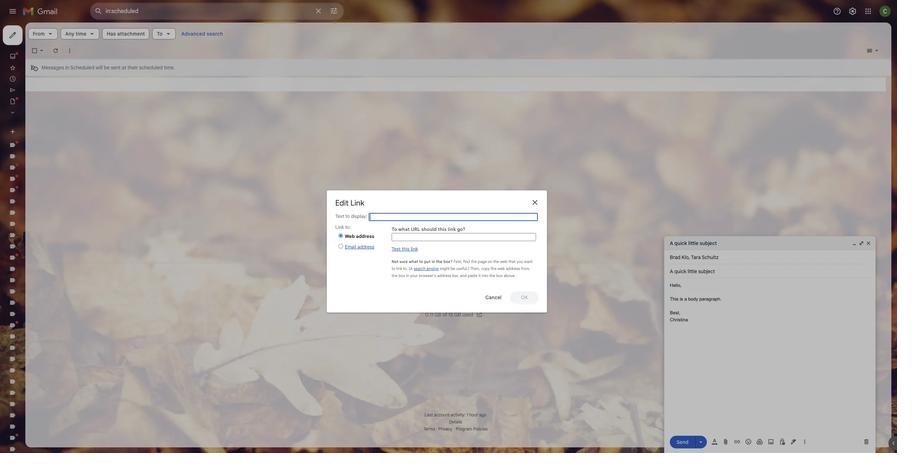 Task type: describe. For each thing, give the bounding box(es) containing it.
details link
[[449, 419, 462, 425]]

and
[[460, 273, 467, 278]]

2 horizontal spatial in
[[432, 259, 435, 264]]

want
[[524, 259, 533, 264]]

the right into
[[489, 273, 495, 278]]

page
[[478, 259, 487, 264]]

this inside button
[[402, 246, 410, 252]]

search engine link
[[414, 266, 439, 271]]

of
[[443, 312, 447, 318]]

text to display:
[[335, 213, 368, 219]]

address down might
[[437, 273, 451, 278]]

link to:
[[335, 224, 351, 230]]

search mail image
[[92, 5, 105, 18]]

last
[[425, 412, 433, 418]]

advanced search button
[[178, 27, 226, 40]]

engine
[[427, 266, 439, 271]]

account
[[434, 412, 450, 418]]

bar,
[[452, 273, 459, 278]]

search engine
[[414, 266, 439, 271]]

edit link dialog
[[327, 191, 547, 313]]

cancel
[[485, 294, 501, 301]]

Text to display: field
[[369, 213, 538, 221]]

to.
[[403, 266, 408, 271]]

then,
[[470, 266, 480, 271]]

on
[[488, 259, 492, 264]]

above.
[[504, 273, 516, 278]]

web
[[345, 234, 355, 240]]

Web address url field
[[392, 233, 536, 241]]

used
[[462, 312, 473, 318]]

in inside main content
[[65, 64, 69, 71]]

first, find the page on the web that you want to link to. (a
[[392, 259, 533, 271]]

1 horizontal spatial link
[[350, 198, 364, 208]]

in inside might be useful.) then, copy the web address from the box in your browser's address bar, and paste it into the box above.
[[406, 273, 409, 278]]

1 vertical spatial what
[[409, 259, 418, 264]]

address down the that
[[506, 266, 520, 271]]

2 gb from the left
[[454, 312, 461, 318]]

toggle split pane mode image
[[866, 47, 873, 54]]

main content containing has attachment
[[25, 23, 891, 448]]

the right on
[[493, 259, 499, 264]]

into
[[482, 273, 488, 278]]

0.11 gb of 15 gb used
[[425, 312, 473, 318]]

the down not
[[392, 273, 398, 278]]

email
[[345, 244, 356, 250]]

ok button
[[510, 291, 539, 304]]

might
[[440, 266, 450, 271]]

advanced search options image
[[327, 4, 341, 18]]

1 · from the left
[[436, 427, 437, 432]]

to:
[[345, 224, 351, 230]]

their
[[128, 64, 138, 71]]

cancel button
[[479, 291, 508, 304]]

will
[[96, 64, 103, 71]]

follow link to manage storage image
[[476, 311, 483, 318]]

your
[[410, 273, 418, 278]]

from
[[521, 266, 529, 271]]

2 box from the left
[[496, 273, 503, 278]]

15
[[448, 312, 453, 318]]

web for address
[[498, 266, 505, 271]]

copy
[[481, 266, 490, 271]]

first,
[[454, 259, 462, 264]]

text
[[335, 213, 344, 219]]

messages
[[42, 64, 64, 71]]

privacy link
[[438, 427, 452, 432]]

address up email address tab
[[356, 234, 374, 240]]

display:
[[351, 213, 367, 219]]

the left box?
[[436, 259, 442, 264]]

2 horizontal spatial link
[[448, 227, 456, 233]]

be inside might be useful.) then, copy the web address from the box in your browser's address bar, and paste it into the box above.
[[451, 266, 455, 271]]

advanced
[[181, 31, 205, 37]]

details
[[449, 419, 462, 425]]

the up then,
[[471, 259, 477, 264]]

hour
[[469, 412, 478, 418]]

tab list inside edit link dialog
[[335, 224, 390, 253]]

has
[[107, 31, 116, 37]]

to what url should this link go?
[[392, 227, 465, 233]]

sure
[[399, 259, 408, 264]]

the down on
[[491, 266, 497, 271]]

to
[[392, 227, 397, 233]]

0 vertical spatial this
[[438, 227, 447, 233]]

2 · from the left
[[453, 427, 455, 432]]

at
[[122, 64, 126, 71]]

should
[[421, 227, 437, 233]]



Task type: vqa. For each thing, say whether or not it's contained in the screenshot.
Edit Link dialog
yes



Task type: locate. For each thing, give the bounding box(es) containing it.
test
[[392, 246, 401, 252]]

· right terms link
[[436, 427, 437, 432]]

1 vertical spatial be
[[451, 266, 455, 271]]

0 vertical spatial link
[[448, 227, 456, 233]]

search inside popup button
[[207, 31, 223, 37]]

web
[[500, 259, 507, 264], [498, 266, 505, 271]]

program policies link
[[456, 427, 488, 432]]

1 vertical spatial in
[[432, 259, 435, 264]]

1 horizontal spatial gb
[[454, 312, 461, 318]]

scheduled
[[70, 64, 94, 71]]

1 horizontal spatial to
[[392, 266, 395, 271]]

test this link
[[392, 246, 418, 252]]

be inside main content
[[104, 64, 110, 71]]

web address
[[345, 234, 374, 240]]

2 vertical spatial link
[[396, 266, 402, 271]]

1 vertical spatial this
[[402, 246, 410, 252]]

web left the that
[[500, 259, 507, 264]]

email address
[[345, 244, 374, 250]]

box
[[399, 273, 405, 278], [496, 273, 503, 278]]

advanced search
[[181, 31, 223, 37]]

terms
[[423, 427, 435, 432]]

0 vertical spatial web
[[500, 259, 507, 264]]

put
[[424, 259, 431, 264]]

time.
[[164, 64, 175, 71]]

ago
[[479, 412, 487, 418]]

link left to.
[[396, 266, 402, 271]]

has attachment button
[[102, 28, 150, 39]]

gb right 15
[[454, 312, 461, 318]]

0 vertical spatial what
[[398, 227, 410, 233]]

not sure what to put in the box?
[[392, 259, 453, 264]]

might be useful.) then, copy the web address from the box in your browser's address bar, and paste it into the box above.
[[392, 266, 529, 278]]

0 horizontal spatial box
[[399, 273, 405, 278]]

in right messages
[[65, 64, 69, 71]]

edit link
[[335, 198, 364, 208]]

the
[[436, 259, 442, 264], [471, 259, 477, 264], [493, 259, 499, 264], [491, 266, 497, 271], [392, 273, 398, 278], [489, 273, 495, 278]]

0 horizontal spatial search
[[207, 31, 223, 37]]

link left the go?
[[448, 227, 456, 233]]

1 vertical spatial to
[[419, 259, 423, 264]]

test this link button
[[392, 246, 418, 253]]

gb left of
[[434, 312, 441, 318]]

0 horizontal spatial to
[[345, 213, 350, 219]]

0 horizontal spatial gb
[[434, 312, 441, 318]]

1 gb from the left
[[434, 312, 441, 318]]

0 horizontal spatial link
[[335, 224, 344, 230]]

1 vertical spatial search
[[414, 266, 426, 271]]

0 vertical spatial in
[[65, 64, 69, 71]]

1 box from the left
[[399, 273, 405, 278]]

program
[[456, 427, 472, 432]]

edit link heading
[[335, 198, 364, 208]]

has attachment
[[107, 31, 145, 37]]

1
[[467, 412, 468, 418]]

url
[[411, 227, 420, 233]]

be up bar,
[[451, 266, 455, 271]]

2 vertical spatial to
[[392, 266, 395, 271]]

1 horizontal spatial link
[[411, 246, 418, 252]]

None search field
[[90, 3, 344, 20]]

what right to
[[398, 227, 410, 233]]

1 vertical spatial link
[[411, 246, 418, 252]]

0 horizontal spatial in
[[65, 64, 69, 71]]

gb
[[434, 312, 441, 318], [454, 312, 461, 318]]

0 horizontal spatial ·
[[436, 427, 437, 432]]

messages in scheduled will be sent at their scheduled time.
[[42, 64, 175, 71]]

main content
[[25, 23, 891, 448]]

browser's
[[419, 273, 436, 278]]

go?
[[457, 227, 465, 233]]

0 horizontal spatial link
[[396, 266, 402, 271]]

0 vertical spatial be
[[104, 64, 110, 71]]

paste
[[468, 273, 478, 278]]

box down to.
[[399, 273, 405, 278]]

web for that
[[500, 259, 507, 264]]

find
[[463, 259, 470, 264]]

0 vertical spatial to
[[345, 213, 350, 219]]

email address tab
[[336, 243, 389, 251]]

0 horizontal spatial be
[[104, 64, 110, 71]]

1 horizontal spatial box
[[496, 273, 503, 278]]

that
[[508, 259, 516, 264]]

last account activity: 1 hour ago details terms · privacy · program policies
[[423, 412, 488, 432]]

be
[[104, 64, 110, 71], [451, 266, 455, 271]]

address down the web address tab
[[357, 244, 374, 250]]

0 vertical spatial link
[[350, 198, 364, 208]]

· down details link
[[453, 427, 455, 432]]

2 horizontal spatial to
[[419, 259, 423, 264]]

tab list containing link to:
[[335, 224, 390, 253]]

0.11
[[425, 312, 433, 318]]

edit
[[335, 198, 349, 208]]

ok
[[521, 294, 528, 301]]

this right test
[[402, 246, 410, 252]]

(a
[[409, 266, 413, 271]]

web inside might be useful.) then, copy the web address from the box in your browser's address bar, and paste it into the box above.
[[498, 266, 505, 271]]

what up (a on the left
[[409, 259, 418, 264]]

not
[[392, 259, 398, 264]]

address
[[356, 234, 374, 240], [357, 244, 374, 250], [506, 266, 520, 271], [437, 273, 451, 278]]

web inside first, find the page on the web that you want to link to. (a
[[500, 259, 507, 264]]

0 horizontal spatial this
[[402, 246, 410, 252]]

settings image
[[848, 7, 857, 15]]

·
[[436, 427, 437, 432], [453, 427, 455, 432]]

link up not sure what to put in the box?
[[411, 246, 418, 252]]

terms link
[[423, 427, 435, 432]]

search inside edit link dialog
[[414, 266, 426, 271]]

1 horizontal spatial in
[[406, 273, 409, 278]]

box?
[[443, 259, 453, 264]]

1 vertical spatial link
[[335, 224, 344, 230]]

sent
[[111, 64, 121, 71]]

box left above.
[[496, 273, 503, 278]]

this right should
[[438, 227, 447, 233]]

this
[[438, 227, 447, 233], [402, 246, 410, 252]]

you
[[517, 259, 523, 264]]

to right the text
[[345, 213, 350, 219]]

to inside first, find the page on the web that you want to link to. (a
[[392, 266, 395, 271]]

clear search image
[[311, 4, 325, 18]]

1 horizontal spatial be
[[451, 266, 455, 271]]

None radio
[[338, 234, 343, 238], [338, 244, 343, 249], [338, 234, 343, 238], [338, 244, 343, 249]]

in
[[65, 64, 69, 71], [432, 259, 435, 264], [406, 273, 409, 278]]

link inside button
[[411, 246, 418, 252]]

scheduled
[[139, 64, 163, 71]]

to down not
[[392, 266, 395, 271]]

1 vertical spatial web
[[498, 266, 505, 271]]

0 vertical spatial search
[[207, 31, 223, 37]]

be right will
[[104, 64, 110, 71]]

privacy
[[438, 427, 452, 432]]

activity:
[[451, 412, 466, 418]]

policies
[[473, 427, 488, 432]]

link inside first, find the page on the web that you want to link to. (a
[[396, 266, 402, 271]]

link up display: in the top of the page
[[350, 198, 364, 208]]

search down not sure what to put in the box?
[[414, 266, 426, 271]]

link left to:
[[335, 224, 344, 230]]

1 horizontal spatial this
[[438, 227, 447, 233]]

2 vertical spatial in
[[406, 273, 409, 278]]

web up above.
[[498, 266, 505, 271]]

useful.)
[[456, 266, 469, 271]]

search right advanced
[[207, 31, 223, 37]]

web address tab
[[336, 232, 390, 241]]

link
[[448, 227, 456, 233], [411, 246, 418, 252], [396, 266, 402, 271]]

1 horizontal spatial ·
[[453, 427, 455, 432]]

navigation
[[0, 23, 85, 453]]

link
[[350, 198, 364, 208], [335, 224, 344, 230]]

attachment
[[117, 31, 145, 37]]

in left 'your'
[[406, 273, 409, 278]]

to left the put
[[419, 259, 423, 264]]

search
[[207, 31, 223, 37], [414, 266, 426, 271]]

in right the put
[[432, 259, 435, 264]]

what
[[398, 227, 410, 233], [409, 259, 418, 264]]

refresh image
[[52, 47, 59, 54]]

tab list
[[335, 224, 390, 253]]

1 horizontal spatial search
[[414, 266, 426, 271]]

it
[[479, 273, 481, 278]]



